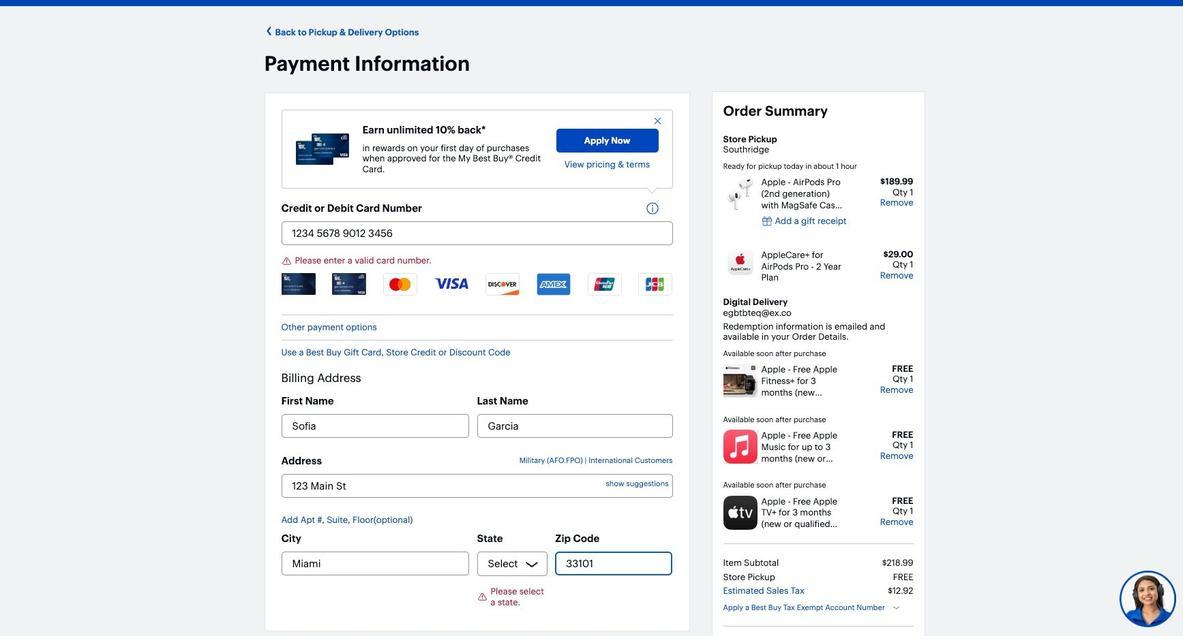 Task type: vqa. For each thing, say whether or not it's contained in the screenshot.
the leftmost error icon
no



Task type: locate. For each thing, give the bounding box(es) containing it.
list
[[281, 273, 673, 308]]

1 horizontal spatial error image
[[477, 593, 487, 603]]

None field
[[281, 475, 673, 499]]

1 my best buy card image from the left
[[281, 273, 315, 295]]

error image
[[281, 256, 292, 266], [477, 593, 487, 603]]

discover image
[[485, 273, 520, 296]]

amex image
[[537, 273, 571, 296]]

None text field
[[281, 222, 673, 246], [477, 415, 673, 439], [281, 552, 469, 576], [281, 222, 673, 246], [477, 415, 673, 439], [281, 552, 469, 576]]

1 horizontal spatial my best buy card image
[[332, 273, 366, 295]]

my best buy credit card image
[[296, 134, 349, 165]]

my best buy card image
[[281, 273, 315, 295], [332, 273, 366, 295]]

None text field
[[281, 415, 469, 439], [555, 552, 673, 576], [281, 415, 469, 439], [555, 552, 673, 576]]

mastercard image
[[383, 273, 418, 296]]

union pay image
[[588, 273, 622, 296]]

information image
[[646, 202, 666, 216]]

0 horizontal spatial my best buy card image
[[281, 273, 315, 295]]

0 horizontal spatial error image
[[281, 256, 292, 266]]

close image
[[652, 116, 663, 126]]



Task type: describe. For each thing, give the bounding box(es) containing it.
jcb image
[[639, 273, 673, 296]]

0 vertical spatial error image
[[281, 256, 292, 266]]

best buy help human beacon image
[[1119, 570, 1177, 628]]

visa image
[[434, 273, 469, 291]]

1 vertical spatial error image
[[477, 593, 487, 603]]

2 my best buy card image from the left
[[332, 273, 366, 295]]



